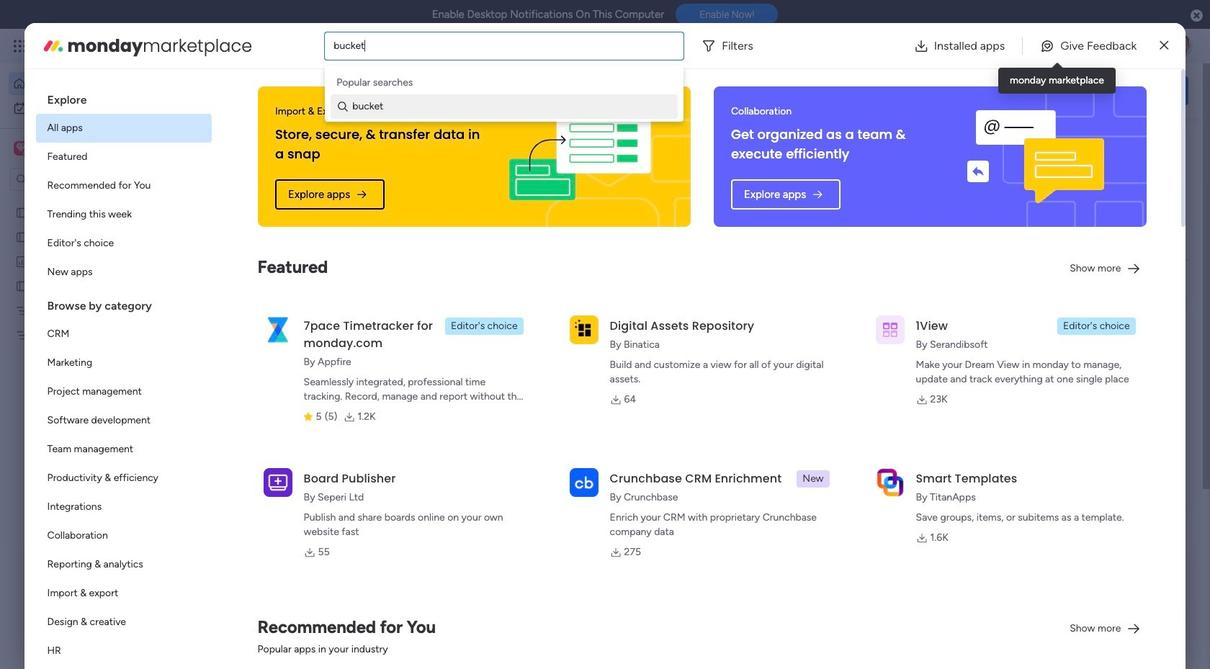 Task type: describe. For each thing, give the bounding box(es) containing it.
v2 user feedback image
[[984, 82, 995, 98]]

2 heading from the top
[[36, 287, 211, 320]]

public dashboard image
[[15, 254, 29, 268]]

2 banner logo image from the left
[[942, 86, 1130, 227]]

v2 bolt switch image
[[1096, 82, 1105, 98]]

2 workspace image from the left
[[16, 140, 26, 156]]

1 vertical spatial public board image
[[15, 279, 29, 292]]

search everything image
[[1085, 39, 1099, 53]]

monday marketplace image
[[1049, 39, 1064, 53]]

1 workspace image from the left
[[14, 140, 28, 156]]

notifications image
[[954, 39, 969, 53]]

1 component image from the left
[[476, 314, 489, 327]]

help center element
[[972, 623, 1188, 669]]

quick search results list box
[[223, 163, 938, 531]]

workspace selection element
[[14, 140, 120, 158]]

monday marketplace image
[[41, 34, 65, 57]]

check circle image
[[994, 164, 1003, 175]]

1 vertical spatial terry turtle image
[[256, 621, 285, 650]]

1 image
[[965, 30, 978, 46]]



Task type: vqa. For each thing, say whether or not it's contained in the screenshot.
the Board
no



Task type: locate. For each thing, give the bounding box(es) containing it.
1 horizontal spatial component image
[[712, 314, 725, 327]]

workspace image
[[14, 140, 28, 156], [16, 140, 26, 156]]

0 horizontal spatial component image
[[476, 314, 489, 327]]

help image
[[1116, 39, 1131, 53]]

0 vertical spatial dapulse x slim image
[[1160, 37, 1169, 54]]

select product image
[[13, 39, 27, 53]]

0 horizontal spatial terry turtle image
[[256, 621, 285, 650]]

option
[[9, 72, 175, 95], [9, 97, 175, 120], [36, 114, 211, 143], [36, 143, 211, 171], [36, 171, 211, 200], [0, 199, 184, 202], [36, 200, 211, 229], [36, 229, 211, 258], [36, 258, 211, 287], [36, 320, 211, 349], [36, 349, 211, 377], [36, 377, 211, 406], [36, 406, 211, 435], [36, 435, 211, 464], [36, 464, 211, 493], [36, 493, 211, 521], [36, 521, 211, 550], [36, 550, 211, 579], [36, 579, 211, 608], [36, 608, 211, 637], [36, 637, 211, 666]]

Search in workspace field
[[30, 171, 120, 188]]

1 heading from the top
[[36, 81, 211, 114]]

terry turtle image
[[1170, 35, 1193, 58], [256, 621, 285, 650]]

1 horizontal spatial terry turtle image
[[1170, 35, 1193, 58]]

2 component image from the left
[[712, 314, 725, 327]]

dapulse close image
[[1191, 9, 1203, 23]]

0 horizontal spatial banner logo image
[[486, 86, 673, 227]]

update feed image
[[986, 39, 1000, 53]]

banner logo image
[[486, 86, 673, 227], [942, 86, 1130, 227]]

1 horizontal spatial banner logo image
[[942, 86, 1130, 227]]

1 check circle image from the top
[[994, 182, 1003, 193]]

component image
[[476, 314, 489, 327], [712, 314, 725, 327]]

1 vertical spatial dapulse x slim image
[[1167, 133, 1184, 151]]

check circle image
[[994, 182, 1003, 193], [994, 219, 1003, 230]]

dapulse x slim image
[[1160, 37, 1169, 54], [1167, 133, 1184, 151]]

2 vertical spatial public board image
[[241, 468, 256, 484]]

invite members image
[[1018, 39, 1032, 53]]

getting started element
[[972, 554, 1188, 611]]

2 check circle image from the top
[[994, 219, 1003, 230]]

app logo image
[[263, 315, 292, 344], [569, 315, 598, 344], [876, 315, 904, 344], [263, 468, 292, 497], [569, 468, 598, 497], [876, 468, 904, 497]]

1 vertical spatial heading
[[36, 287, 211, 320]]

list box
[[36, 81, 211, 669], [0, 197, 184, 541]]

templates image image
[[985, 319, 1175, 418]]

0 vertical spatial heading
[[36, 81, 211, 114]]

2 image
[[997, 30, 1010, 46]]

see plans image
[[239, 38, 252, 54]]

0 vertical spatial public board image
[[15, 205, 29, 219]]

heading
[[36, 81, 211, 114], [36, 287, 211, 320]]

0 vertical spatial terry turtle image
[[1170, 35, 1193, 58]]

1 vertical spatial check circle image
[[994, 219, 1003, 230]]

public board image
[[15, 205, 29, 219], [15, 279, 29, 292], [241, 468, 256, 484]]

public board image
[[15, 230, 29, 243]]

Dropdown input text field
[[334, 40, 366, 52]]

0 vertical spatial check circle image
[[994, 182, 1003, 193]]

1 banner logo image from the left
[[486, 86, 673, 227]]

public board image inside quick search results list box
[[241, 468, 256, 484]]



